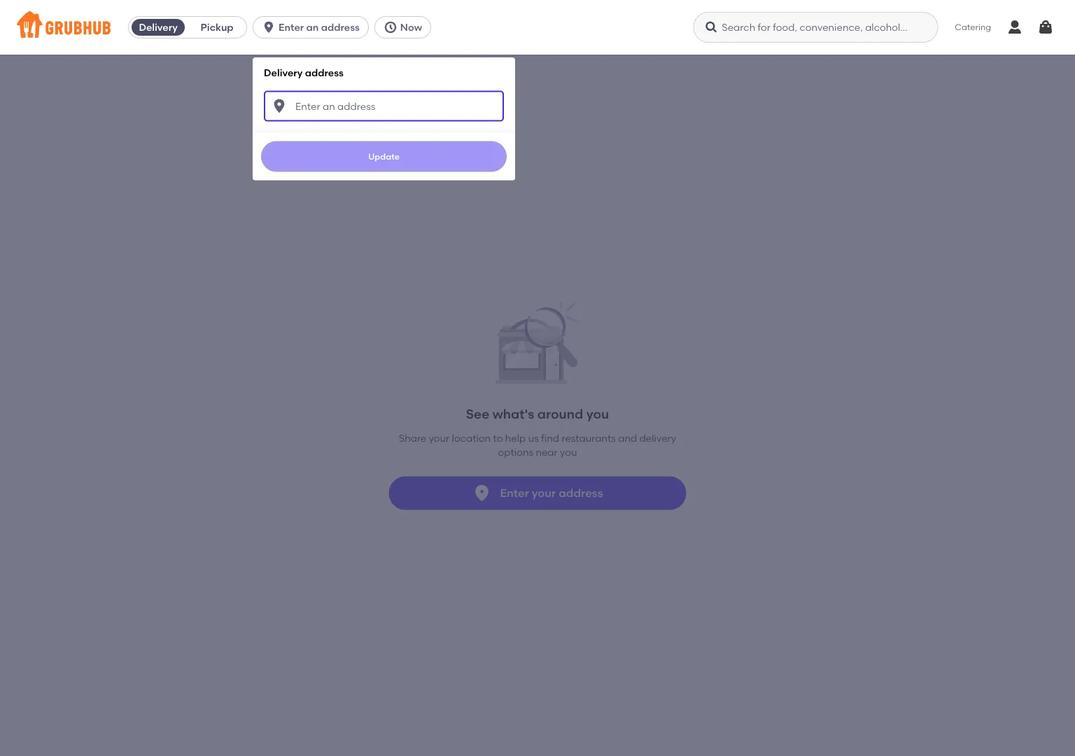 Task type: locate. For each thing, give the bounding box(es) containing it.
delivery
[[139, 21, 178, 33], [264, 67, 303, 78]]

2 horizontal spatial svg image
[[1038, 19, 1054, 36]]

address inside the enter your address button
[[559, 486, 603, 500]]

delivery down enter an address button
[[264, 67, 303, 78]]

0 horizontal spatial delivery
[[139, 21, 178, 33]]

1 horizontal spatial you
[[586, 406, 609, 422]]

address down enter an address
[[305, 67, 344, 78]]

0 vertical spatial your
[[429, 432, 450, 444]]

what's
[[493, 406, 534, 422]]

svg image
[[1038, 19, 1054, 36], [384, 20, 398, 34], [705, 20, 719, 34]]

delivery button
[[129, 16, 188, 39]]

delivery inside button
[[139, 21, 178, 33]]

help
[[505, 432, 526, 444]]

see what's around you
[[466, 406, 609, 422]]

svg image inside the now 'button'
[[384, 20, 398, 34]]

1 vertical spatial delivery
[[264, 67, 303, 78]]

delivery
[[640, 432, 676, 444]]

2 vertical spatial address
[[559, 486, 603, 500]]

svg image
[[262, 20, 276, 34], [271, 98, 288, 115]]

0 horizontal spatial enter
[[279, 21, 304, 33]]

0 horizontal spatial you
[[560, 446, 577, 458]]

delivery left pickup button
[[139, 21, 178, 33]]

0 horizontal spatial your
[[429, 432, 450, 444]]

1 vertical spatial address
[[305, 67, 344, 78]]

your for share
[[429, 432, 450, 444]]

enter inside button
[[500, 486, 529, 500]]

your inside button
[[532, 486, 556, 500]]

1 vertical spatial enter
[[500, 486, 529, 500]]

1 vertical spatial svg image
[[271, 98, 288, 115]]

enter left "an"
[[279, 21, 304, 33]]

you right near
[[560, 446, 577, 458]]

0 horizontal spatial svg image
[[384, 20, 398, 34]]

you up restaurants
[[586, 406, 609, 422]]

address for enter an address
[[321, 21, 360, 33]]

enter inside button
[[279, 21, 304, 33]]

1 horizontal spatial delivery
[[264, 67, 303, 78]]

1 vertical spatial you
[[560, 446, 577, 458]]

your down near
[[532, 486, 556, 500]]

main navigation navigation
[[0, 0, 1075, 756]]

enter right the position icon
[[500, 486, 529, 500]]

svg image inside enter an address button
[[262, 20, 276, 34]]

you
[[586, 406, 609, 422], [560, 446, 577, 458]]

around
[[538, 406, 583, 422]]

delivery address
[[264, 67, 344, 78]]

catering
[[955, 22, 991, 32]]

enter an address button
[[253, 16, 374, 39]]

catering button
[[945, 11, 1001, 43]]

0 vertical spatial enter
[[279, 21, 304, 33]]

svg image left "an"
[[262, 20, 276, 34]]

0 vertical spatial svg image
[[262, 20, 276, 34]]

pickup button
[[188, 16, 247, 39]]

position icon image
[[472, 483, 492, 503]]

your inside 'share your location to help us find restaurants and delivery options near you'
[[429, 432, 450, 444]]

share your location to help us find restaurants and delivery options near you
[[399, 432, 676, 458]]

you inside 'share your location to help us find restaurants and delivery options near you'
[[560, 446, 577, 458]]

address right "an"
[[321, 21, 360, 33]]

address
[[321, 21, 360, 33], [305, 67, 344, 78], [559, 486, 603, 500]]

an
[[306, 21, 319, 33]]

1 horizontal spatial your
[[532, 486, 556, 500]]

enter
[[279, 21, 304, 33], [500, 486, 529, 500]]

address for enter your address
[[559, 486, 603, 500]]

your
[[429, 432, 450, 444], [532, 486, 556, 500]]

0 vertical spatial delivery
[[139, 21, 178, 33]]

1 horizontal spatial enter
[[500, 486, 529, 500]]

svg image down delivery address
[[271, 98, 288, 115]]

delivery for delivery
[[139, 21, 178, 33]]

your right share
[[429, 432, 450, 444]]

address down restaurants
[[559, 486, 603, 500]]

0 vertical spatial address
[[321, 21, 360, 33]]

address inside enter an address button
[[321, 21, 360, 33]]

1 vertical spatial your
[[532, 486, 556, 500]]



Task type: describe. For each thing, give the bounding box(es) containing it.
now button
[[374, 16, 437, 39]]

your for enter
[[532, 486, 556, 500]]

location
[[452, 432, 491, 444]]

enter your address
[[500, 486, 603, 500]]

enter for enter your address
[[500, 486, 529, 500]]

to
[[493, 432, 503, 444]]

options
[[498, 446, 534, 458]]

enter an address
[[279, 21, 360, 33]]

pickup
[[201, 21, 234, 33]]

find
[[541, 432, 559, 444]]

1 horizontal spatial svg image
[[705, 20, 719, 34]]

and
[[618, 432, 637, 444]]

enter for enter an address
[[279, 21, 304, 33]]

delivery for delivery address
[[264, 67, 303, 78]]

update
[[368, 151, 400, 161]]

us
[[528, 432, 539, 444]]

Enter an address search field
[[264, 91, 504, 122]]

share
[[399, 432, 427, 444]]

near
[[536, 446, 558, 458]]

restaurants
[[562, 432, 616, 444]]

now
[[400, 21, 422, 33]]

0 vertical spatial you
[[586, 406, 609, 422]]

update button
[[261, 141, 507, 172]]

see
[[466, 406, 490, 422]]

enter your address button
[[389, 476, 686, 510]]



Task type: vqa. For each thing, say whether or not it's contained in the screenshot.
middle address
yes



